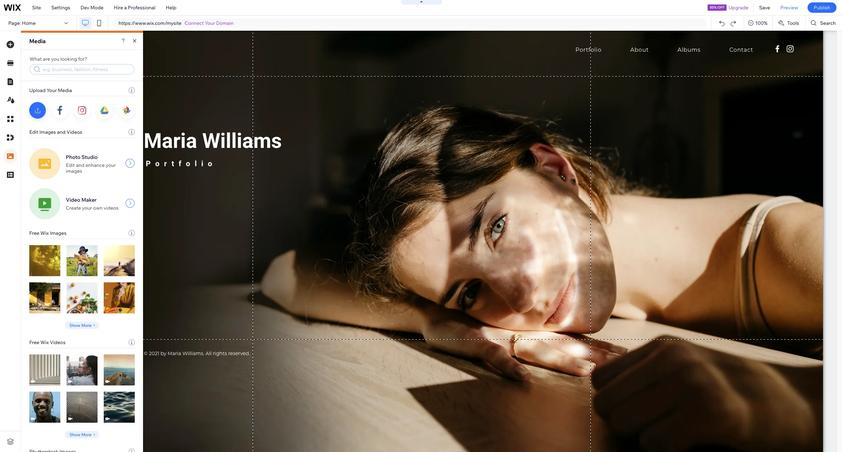 Task type: locate. For each thing, give the bounding box(es) containing it.
hire
[[114, 4, 123, 11]]

e.g. business, fashion, fitness field
[[42, 66, 127, 73]]

dev
[[81, 4, 89, 11]]

show more for free wix images
[[69, 323, 92, 328]]

1 horizontal spatial edit
[[66, 162, 75, 168]]

videos
[[67, 129, 82, 135], [50, 339, 66, 346]]

upgrade
[[729, 4, 749, 11]]

free
[[29, 230, 39, 236], [29, 339, 39, 346]]

https://www.wix.com/mysite
[[119, 20, 182, 26]]

0 horizontal spatial your
[[82, 205, 92, 211]]

wix for images
[[40, 230, 49, 236]]

https://www.wix.com/mysite connect your domain
[[119, 20, 234, 26]]

1 vertical spatial wix
[[40, 339, 49, 346]]

1 wix from the top
[[40, 230, 49, 236]]

100% button
[[745, 16, 773, 31]]

settings
[[51, 4, 70, 11]]

1 show more from the top
[[69, 323, 92, 328]]

1 vertical spatial videos
[[50, 339, 66, 346]]

more
[[81, 323, 92, 328], [81, 432, 92, 437]]

0 vertical spatial videos
[[67, 129, 82, 135]]

your left domain
[[205, 20, 215, 26]]

show for videos
[[69, 432, 80, 437]]

0 vertical spatial free
[[29, 230, 39, 236]]

your right enhance
[[106, 162, 116, 168]]

your down 'maker'
[[82, 205, 92, 211]]

show more button
[[65, 322, 99, 329], [65, 431, 99, 438]]

2 show more button from the top
[[65, 431, 99, 438]]

tools
[[788, 20, 800, 26]]

1 free from the top
[[29, 230, 39, 236]]

publish
[[814, 4, 831, 11]]

0 vertical spatial and
[[57, 129, 66, 135]]

preview
[[781, 4, 799, 11]]

0 vertical spatial show
[[69, 323, 80, 328]]

1 horizontal spatial and
[[76, 162, 84, 168]]

2 more from the top
[[81, 432, 92, 437]]

free for free wix videos
[[29, 339, 39, 346]]

save button
[[754, 0, 776, 15]]

show more
[[69, 323, 92, 328], [69, 432, 92, 437]]

0 vertical spatial more
[[81, 323, 92, 328]]

free wix videos
[[29, 339, 66, 346]]

1 horizontal spatial your
[[205, 20, 215, 26]]

1 vertical spatial media
[[58, 87, 72, 93]]

media
[[29, 38, 46, 44], [58, 87, 72, 93]]

1 vertical spatial your
[[47, 87, 57, 93]]

enhance
[[86, 162, 105, 168]]

1 horizontal spatial media
[[58, 87, 72, 93]]

connect
[[185, 20, 204, 26]]

1 vertical spatial images
[[50, 230, 66, 236]]

1 vertical spatial show
[[69, 432, 80, 437]]

your
[[205, 20, 215, 26], [47, 87, 57, 93]]

0 vertical spatial your
[[205, 20, 215, 26]]

1 show from the top
[[69, 323, 80, 328]]

edit
[[29, 129, 38, 135], [66, 162, 75, 168]]

1 vertical spatial edit
[[66, 162, 75, 168]]

1 more from the top
[[81, 323, 92, 328]]

images
[[39, 129, 56, 135], [50, 230, 66, 236]]

upload your media
[[29, 87, 72, 93]]

more for videos
[[81, 432, 92, 437]]

1 vertical spatial more
[[81, 432, 92, 437]]

what are you looking for?
[[30, 56, 87, 62]]

2 wix from the top
[[40, 339, 49, 346]]

and
[[57, 129, 66, 135], [76, 162, 84, 168]]

your inside photo studio edit and enhance your images
[[106, 162, 116, 168]]

1 vertical spatial and
[[76, 162, 84, 168]]

0 vertical spatial your
[[106, 162, 116, 168]]

free for free wix images
[[29, 230, 39, 236]]

0 horizontal spatial edit
[[29, 129, 38, 135]]

1 horizontal spatial your
[[106, 162, 116, 168]]

show
[[69, 323, 80, 328], [69, 432, 80, 437]]

0 vertical spatial wix
[[40, 230, 49, 236]]

2 free from the top
[[29, 339, 39, 346]]

1 vertical spatial show more
[[69, 432, 92, 437]]

edit images and videos
[[29, 129, 82, 135]]

1 vertical spatial show more button
[[65, 431, 99, 438]]

0 horizontal spatial and
[[57, 129, 66, 135]]

1 vertical spatial your
[[82, 205, 92, 211]]

media up the what
[[29, 38, 46, 44]]

0 vertical spatial edit
[[29, 129, 38, 135]]

0 vertical spatial media
[[29, 38, 46, 44]]

wix for videos
[[40, 339, 49, 346]]

photo studio edit and enhance your images
[[66, 154, 116, 174]]

2 show more from the top
[[69, 432, 92, 437]]

your right upload
[[47, 87, 57, 93]]

0 vertical spatial show more button
[[65, 322, 99, 329]]

photo
[[66, 154, 80, 160]]

wix
[[40, 230, 49, 236], [40, 339, 49, 346]]

your
[[106, 162, 116, 168], [82, 205, 92, 211]]

help
[[166, 4, 177, 11]]

1 show more button from the top
[[65, 322, 99, 329]]

video
[[66, 197, 80, 203]]

mode
[[90, 4, 104, 11]]

hire a professional
[[114, 4, 156, 11]]

you
[[51, 56, 59, 62]]

media right upload
[[58, 87, 72, 93]]

1 vertical spatial free
[[29, 339, 39, 346]]

0 vertical spatial show more
[[69, 323, 92, 328]]

2 show from the top
[[69, 432, 80, 437]]



Task type: vqa. For each thing, say whether or not it's contained in the screenshot.
right and
yes



Task type: describe. For each thing, give the bounding box(es) containing it.
for?
[[78, 56, 87, 62]]

images
[[66, 168, 82, 174]]

upload
[[29, 87, 46, 93]]

a
[[124, 4, 127, 11]]

videos
[[104, 205, 119, 211]]

publish button
[[808, 2, 837, 13]]

dev mode
[[81, 4, 104, 11]]

0 horizontal spatial media
[[29, 38, 46, 44]]

50%
[[710, 5, 717, 10]]

maker
[[81, 197, 97, 203]]

are
[[43, 56, 50, 62]]

more for images
[[81, 323, 92, 328]]

professional
[[128, 4, 156, 11]]

and inside photo studio edit and enhance your images
[[76, 162, 84, 168]]

show for images
[[69, 323, 80, 328]]

free wix images
[[29, 230, 66, 236]]

tools button
[[773, 16, 806, 31]]

0 horizontal spatial your
[[47, 87, 57, 93]]

0 horizontal spatial videos
[[50, 339, 66, 346]]

show more button for free wix videos
[[65, 431, 99, 438]]

50% off
[[710, 5, 725, 10]]

what
[[30, 56, 42, 62]]

studio
[[82, 154, 98, 160]]

looking
[[60, 56, 77, 62]]

own
[[93, 205, 103, 211]]

1 horizontal spatial videos
[[67, 129, 82, 135]]

off
[[718, 5, 725, 10]]

search
[[821, 20, 836, 26]]

edit inside photo studio edit and enhance your images
[[66, 162, 75, 168]]

create
[[66, 205, 81, 211]]

domain
[[216, 20, 234, 26]]

show more button for free wix images
[[65, 322, 99, 329]]

video maker create your own videos
[[66, 197, 119, 211]]

search button
[[806, 16, 843, 31]]

100%
[[756, 20, 768, 26]]

your inside video maker create your own videos
[[82, 205, 92, 211]]

preview button
[[776, 0, 804, 15]]

site
[[32, 4, 41, 11]]

save
[[760, 4, 771, 11]]

show more for free wix videos
[[69, 432, 92, 437]]

home
[[22, 20, 36, 26]]

0 vertical spatial images
[[39, 129, 56, 135]]



